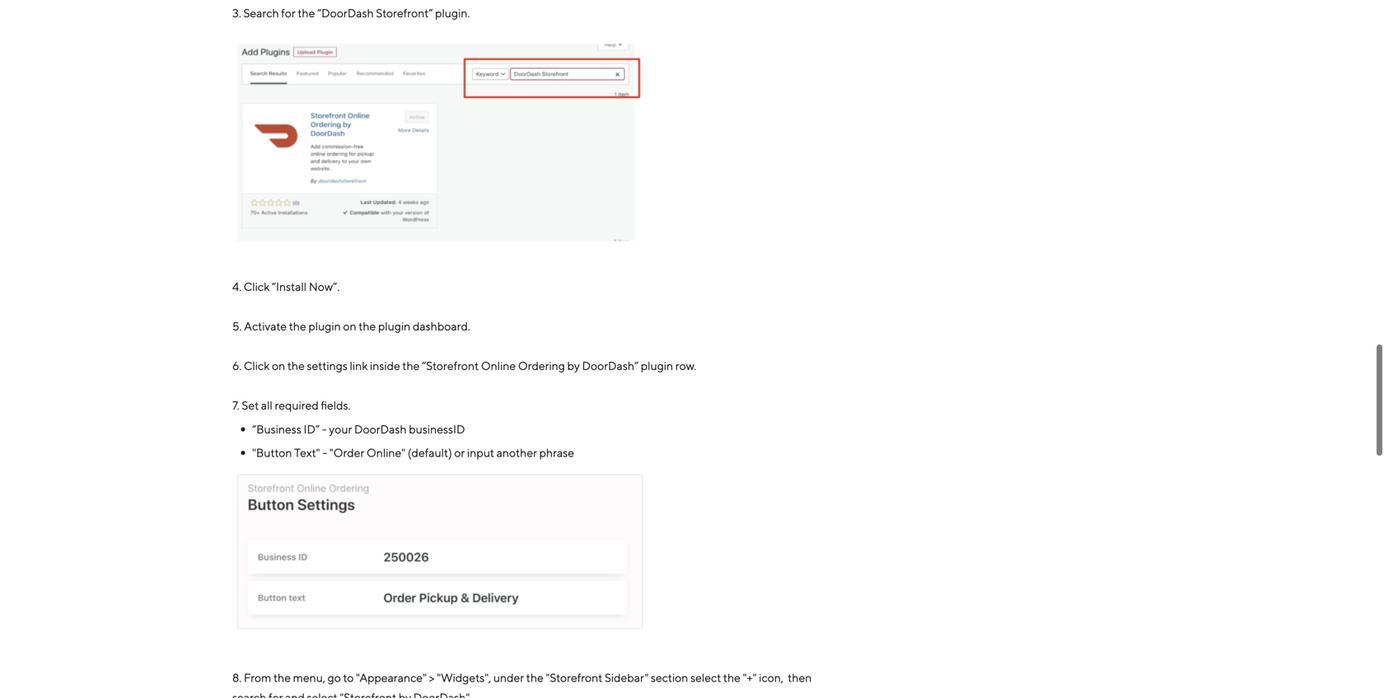 Task type: vqa. For each thing, say whether or not it's contained in the screenshot.
second "CLICK" from the bottom of the page
yes



Task type: locate. For each thing, give the bounding box(es) containing it.
for right 3. search
[[281, 6, 296, 20]]

phrase
[[540, 446, 574, 460]]

- right id"
[[322, 422, 327, 436]]

the left the "+"
[[724, 671, 741, 684]]

2 click from the top
[[244, 359, 270, 373]]

search
[[232, 691, 266, 698]]

click
[[244, 280, 270, 294], [244, 359, 270, 373]]

click right 6.
[[244, 359, 270, 373]]

the right under
[[526, 671, 544, 684]]

storefront"
[[376, 6, 433, 20]]

on
[[343, 319, 357, 333], [272, 359, 285, 373]]

the right inside
[[403, 359, 420, 373]]

0 vertical spatial for
[[281, 6, 296, 20]]

0 horizontal spatial by
[[399, 691, 411, 698]]

7. set all required fields.
[[232, 399, 351, 412]]

0 vertical spatial user-added image image
[[232, 43, 645, 247]]

go
[[328, 671, 341, 684]]

1 vertical spatial for
[[269, 691, 283, 698]]

1 horizontal spatial "storefront
[[546, 671, 603, 684]]

0 horizontal spatial select
[[307, 691, 338, 698]]

select down go
[[307, 691, 338, 698]]

click right 4.
[[244, 280, 270, 294]]

0 vertical spatial "storefront
[[546, 671, 603, 684]]

1 vertical spatial -
[[322, 446, 327, 460]]

0 vertical spatial click
[[244, 280, 270, 294]]

user-added image image
[[232, 43, 645, 247], [232, 474, 645, 634]]

1 horizontal spatial by
[[568, 359, 580, 373]]

on up all
[[272, 359, 285, 373]]

1 horizontal spatial on
[[343, 319, 357, 333]]

"widgets",
[[437, 671, 491, 684]]

8. from the menu, go to "appearance" > "widgets", under the "storefront sidebar" section select the "+" icon,  then search for and select "storefront by doordash"
[[232, 671, 812, 698]]

by down "appearance"
[[399, 691, 411, 698]]

icon,
[[759, 671, 784, 684]]

"storefront left the sidebar"
[[546, 671, 603, 684]]

now".
[[309, 280, 340, 294]]

by right ordering
[[568, 359, 580, 373]]

0 vertical spatial -
[[322, 422, 327, 436]]

"storefront
[[546, 671, 603, 684], [340, 691, 397, 698]]

1 vertical spatial click
[[244, 359, 270, 373]]

1 horizontal spatial select
[[691, 671, 721, 684]]

plugin
[[309, 319, 341, 333], [378, 319, 411, 333], [641, 359, 674, 373]]

0 vertical spatial select
[[691, 671, 721, 684]]

1 vertical spatial on
[[272, 359, 285, 373]]

the left settings
[[288, 359, 305, 373]]

for
[[281, 6, 296, 20], [269, 691, 283, 698]]

plugin left the row.
[[641, 359, 674, 373]]

on up link
[[343, 319, 357, 333]]

1 vertical spatial "storefront
[[340, 691, 397, 698]]

0 horizontal spatial on
[[272, 359, 285, 373]]

plugin down now".
[[309, 319, 341, 333]]

select right section
[[691, 671, 721, 684]]

under
[[494, 671, 524, 684]]

the up and
[[274, 671, 291, 684]]

for left and
[[269, 691, 283, 698]]

by
[[568, 359, 580, 373], [399, 691, 411, 698]]

all
[[261, 399, 273, 412]]

"storefront down to
[[340, 691, 397, 698]]

"order
[[330, 446, 365, 460]]

menu,
[[293, 671, 325, 684]]

0 vertical spatial by
[[568, 359, 580, 373]]

sidebar"
[[605, 671, 649, 684]]

0 horizontal spatial plugin
[[309, 319, 341, 333]]

fields.
[[321, 399, 351, 412]]

plugin up inside
[[378, 319, 411, 333]]

select
[[691, 671, 721, 684], [307, 691, 338, 698]]

-
[[322, 422, 327, 436], [322, 446, 327, 460]]

activate
[[244, 319, 287, 333]]

the
[[298, 6, 315, 20], [289, 319, 306, 333], [359, 319, 376, 333], [288, 359, 305, 373], [403, 359, 420, 373], [274, 671, 291, 684], [526, 671, 544, 684], [724, 671, 741, 684]]

1 vertical spatial by
[[399, 691, 411, 698]]

3. search for the "doordash storefront" plugin.
[[232, 6, 470, 20]]

settings
[[307, 359, 348, 373]]

dashboard.
[[413, 319, 470, 333]]

1 click from the top
[[244, 280, 270, 294]]

- right text"
[[322, 446, 327, 460]]

doordash"
[[582, 359, 639, 373]]

6. click on the settings link inside the "storefront online ordering by doordash" plugin row.
[[232, 359, 697, 373]]

1 vertical spatial user-added image image
[[232, 474, 645, 634]]

1 user-added image image from the top
[[232, 43, 645, 247]]

6.
[[232, 359, 242, 373]]



Task type: describe. For each thing, give the bounding box(es) containing it.
businessid
[[409, 422, 465, 436]]

"button text" - "order online" (default) or input another phrase
[[252, 446, 574, 460]]

section
[[651, 671, 689, 684]]

row.
[[676, 359, 697, 373]]

8.
[[232, 671, 242, 684]]

click for "install
[[244, 280, 270, 294]]

to
[[343, 671, 354, 684]]

link
[[350, 359, 368, 373]]

and
[[285, 691, 305, 698]]

click for on
[[244, 359, 270, 373]]

3. search
[[232, 6, 279, 20]]

- for your
[[322, 422, 327, 436]]

from
[[244, 671, 271, 684]]

"storefront
[[422, 359, 479, 373]]

"business
[[252, 422, 302, 436]]

1 horizontal spatial plugin
[[378, 319, 411, 333]]

>
[[429, 671, 435, 684]]

inside
[[370, 359, 400, 373]]

another
[[497, 446, 537, 460]]

online
[[481, 359, 516, 373]]

the right "activate"
[[289, 319, 306, 333]]

2 user-added image image from the top
[[232, 474, 645, 634]]

plugin.
[[435, 6, 470, 20]]

online"
[[367, 446, 406, 460]]

id"
[[304, 422, 320, 436]]

doordash"
[[414, 691, 470, 698]]

(default)
[[408, 446, 452, 460]]

text"
[[294, 446, 320, 460]]

4.
[[232, 280, 242, 294]]

the left "doordash
[[298, 6, 315, 20]]

the up link
[[359, 319, 376, 333]]

for inside 8. from the menu, go to "appearance" > "widgets", under the "storefront sidebar" section select the "+" icon,  then search for and select "storefront by doordash"
[[269, 691, 283, 698]]

"install
[[272, 280, 307, 294]]

4. click "install now".
[[232, 280, 340, 294]]

7. set
[[232, 399, 259, 412]]

ordering
[[518, 359, 565, 373]]

1 vertical spatial select
[[307, 691, 338, 698]]

your
[[329, 422, 352, 436]]

or
[[454, 446, 465, 460]]

0 vertical spatial on
[[343, 319, 357, 333]]

- for "order
[[322, 446, 327, 460]]

"business id" - your doordash businessid
[[252, 422, 465, 436]]

0 horizontal spatial "storefront
[[340, 691, 397, 698]]

by inside 8. from the menu, go to "appearance" > "widgets", under the "storefront sidebar" section select the "+" icon,  then search for and select "storefront by doordash"
[[399, 691, 411, 698]]

"+"
[[743, 671, 757, 684]]

doordash
[[354, 422, 407, 436]]

"appearance"
[[356, 671, 427, 684]]

5.
[[232, 319, 242, 333]]

"button
[[252, 446, 292, 460]]

required
[[275, 399, 319, 412]]

2 horizontal spatial plugin
[[641, 359, 674, 373]]

"doordash
[[317, 6, 374, 20]]

5. activate the plugin on the plugin dashboard.
[[232, 319, 473, 333]]

input
[[467, 446, 494, 460]]



